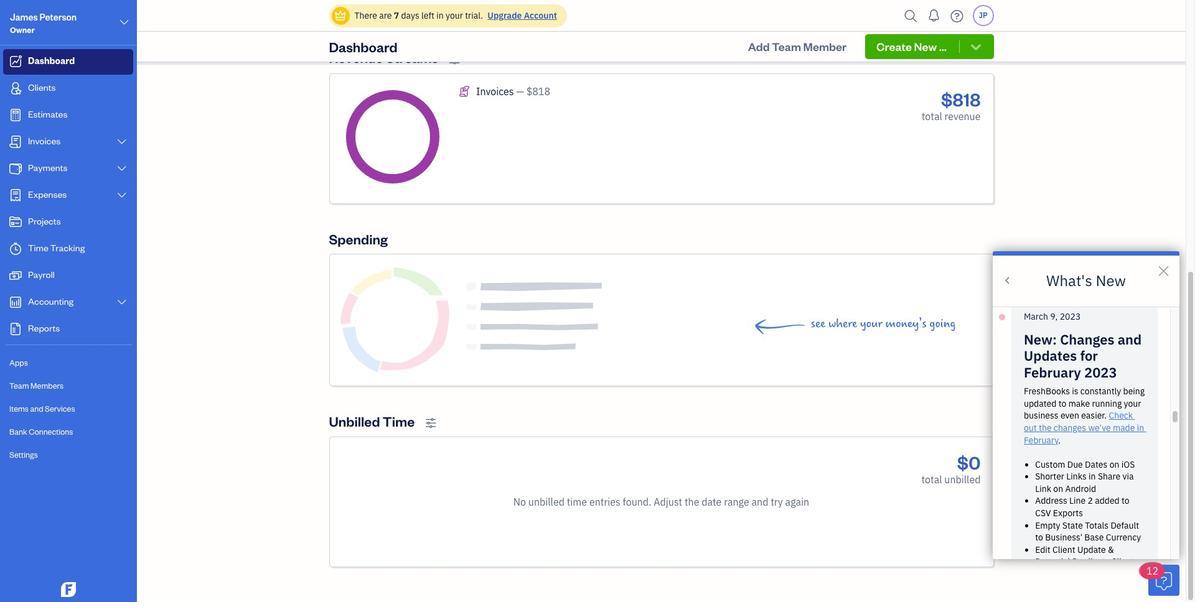 Task type: vqa. For each thing, say whether or not it's contained in the screenshot.
Owner on the top of page
yes



Task type: describe. For each thing, give the bounding box(es) containing it.
chevron large down image for payments
[[116, 164, 128, 174]]

1 vertical spatial the
[[685, 496, 699, 509]]

bank connections link
[[3, 422, 133, 443]]

main element
[[0, 0, 168, 603]]

we've
[[1089, 423, 1111, 434]]

link
[[1036, 484, 1052, 495]]

what's new group
[[993, 252, 1180, 585]]

chevrondown image
[[969, 40, 983, 53]]

bank connections
[[9, 427, 73, 437]]

android
[[1066, 484, 1096, 495]]

&
[[1108, 545, 1114, 556]]

custom
[[1036, 459, 1066, 471]]

$0 total unbilled
[[922, 451, 981, 486]]

what's
[[1047, 271, 1093, 291]]

2 vertical spatial and
[[752, 496, 769, 509]]

2 horizontal spatial to
[[1122, 496, 1130, 507]]

create
[[877, 39, 912, 54]]

crown image
[[334, 9, 347, 22]]

no unbilled time entries found. adjust the date range and try again
[[514, 496, 810, 509]]

items
[[9, 404, 29, 414]]

chevron large down image
[[119, 15, 130, 30]]

money's
[[886, 317, 927, 331]]

payroll
[[28, 269, 55, 281]]

items and services link
[[3, 398, 133, 420]]

estimates link
[[3, 103, 133, 128]]

revenue
[[945, 110, 981, 123]]

2 vertical spatial to
[[1036, 533, 1043, 544]]

see
[[811, 317, 826, 331]]

freshbooks image
[[59, 583, 78, 598]]

1 horizontal spatial client
[[1112, 557, 1135, 568]]

invoices — $818
[[476, 85, 550, 98]]

freshbooks is constantly being updated to make running your business even easier.
[[1024, 386, 1147, 422]]

james peterson owner
[[10, 11, 77, 35]]

going
[[930, 317, 956, 331]]

chevron large down image for invoices
[[116, 137, 128, 147]]

time
[[567, 496, 587, 509]]

empty
[[1036, 520, 1061, 532]]

jp button
[[973, 5, 994, 26]]

$818 inside $818 total revenue
[[941, 87, 981, 111]]

payment image
[[8, 163, 23, 175]]

entries
[[590, 496, 621, 509]]

projects
[[28, 215, 61, 227]]

time tracking link
[[3, 237, 133, 262]]

items and services
[[9, 404, 75, 414]]

added
[[1095, 496, 1120, 507]]

0 horizontal spatial $818
[[527, 85, 550, 98]]

apps
[[9, 358, 28, 368]]

$0
[[957, 451, 981, 475]]

…
[[939, 39, 947, 54]]

updated
[[1024, 398, 1057, 410]]

new for create
[[914, 39, 937, 54]]

dashboard link
[[3, 49, 133, 75]]

× button
[[1157, 258, 1171, 281]]

total for $0
[[922, 474, 942, 486]]

the inside 'check out the changes we've made in february'
[[1039, 423, 1052, 434]]

there
[[355, 10, 377, 21]]

dates
[[1085, 459, 1108, 471]]

due
[[1068, 459, 1083, 471]]

payments
[[28, 162, 68, 174]]

bank
[[9, 427, 27, 437]]

accounting
[[28, 296, 74, 308]]

custom due dates on ios shorter links in share via link on android address line 2 added to csv exports empty state totals default to business' base currency edit client update & potential duplicate client
[[1036, 459, 1142, 568]]

—
[[516, 85, 524, 98]]

no
[[514, 496, 526, 509]]

1 vertical spatial unbilled
[[529, 496, 565, 509]]

exports
[[1053, 508, 1083, 519]]

timer image
[[8, 243, 23, 255]]

2023 inside new: changes and updates for february 2023
[[1085, 363, 1117, 382]]

share
[[1098, 472, 1121, 483]]

report image
[[8, 323, 23, 336]]

revenue streams
[[329, 49, 438, 66]]

add
[[748, 39, 770, 54]]

constantly
[[1081, 386, 1122, 397]]

unbilled
[[329, 413, 380, 430]]

$818 total revenue
[[922, 87, 981, 123]]

create new …
[[877, 39, 947, 54]]

team inside the main element
[[9, 381, 29, 391]]

ios
[[1122, 459, 1135, 471]]

changes
[[1060, 331, 1115, 349]]

invoices for invoices — $818
[[476, 85, 514, 98]]

there are 7 days left in your trial. upgrade account
[[355, 10, 557, 21]]

jp
[[979, 11, 988, 20]]

expense image
[[8, 189, 23, 202]]

via
[[1123, 472, 1134, 483]]

1 horizontal spatial your
[[860, 317, 883, 331]]

in inside "custom due dates on ios shorter links in share via link on android address line 2 added to csv exports empty state totals default to business' base currency edit client update & potential duplicate client"
[[1089, 472, 1096, 483]]

accounting link
[[3, 290, 133, 316]]

chevron large down image for expenses
[[116, 191, 128, 200]]

2
[[1088, 496, 1093, 507]]

×
[[1157, 258, 1171, 281]]

payments link
[[3, 156, 133, 182]]

clients
[[28, 82, 56, 93]]

revenue streams filters image
[[449, 54, 460, 65]]

are
[[379, 10, 392, 21]]

peterson
[[40, 11, 77, 23]]

shorter
[[1036, 472, 1065, 483]]

date
[[702, 496, 722, 509]]

team members link
[[3, 375, 133, 397]]

days
[[401, 10, 419, 21]]

7
[[394, 10, 399, 21]]

february inside new: changes and updates for february 2023
[[1024, 363, 1081, 382]]

unbilled inside $0 total unbilled
[[945, 474, 981, 486]]

edit
[[1036, 545, 1051, 556]]

add team member
[[748, 39, 847, 54]]



Task type: locate. For each thing, give the bounding box(es) containing it.
1 february from the top
[[1024, 363, 1081, 382]]

2 total from the top
[[922, 474, 942, 486]]

1 vertical spatial to
[[1122, 496, 1130, 507]]

easier.
[[1082, 411, 1107, 422]]

1 vertical spatial february
[[1024, 435, 1059, 446]]

new for what's
[[1096, 271, 1126, 291]]

time right timer "image" at the left top of the page
[[28, 242, 48, 254]]

0 vertical spatial client
[[1053, 545, 1076, 556]]

notifications image
[[924, 3, 944, 28]]

try
[[771, 496, 783, 509]]

again
[[786, 496, 810, 509]]

estimates
[[28, 108, 67, 120]]

payroll link
[[3, 263, 133, 289]]

1 horizontal spatial 2023
[[1085, 363, 1117, 382]]

1 horizontal spatial in
[[1089, 472, 1096, 483]]

dashboard up clients
[[28, 55, 75, 67]]

range
[[724, 496, 749, 509]]

updates
[[1024, 347, 1077, 365]]

clients link
[[3, 76, 133, 101]]

0 vertical spatial february
[[1024, 363, 1081, 382]]

dashboard image
[[8, 55, 23, 68]]

time tracking
[[28, 242, 85, 254]]

team up items
[[9, 381, 29, 391]]

march 9, 2023
[[1024, 312, 1081, 323]]

unbilled
[[945, 474, 981, 486], [529, 496, 565, 509]]

duplicate
[[1073, 557, 1110, 568]]

0 vertical spatial 2023
[[1060, 312, 1081, 323]]

team members
[[9, 381, 64, 391]]

found.
[[623, 496, 652, 509]]

invoices inside the main element
[[28, 135, 61, 147]]

your left trial. at the left of the page
[[446, 10, 463, 21]]

to up edit
[[1036, 533, 1043, 544]]

0 vertical spatial in
[[437, 10, 444, 21]]

total for $818
[[922, 110, 943, 123]]

chevron large down image inside expenses link
[[116, 191, 128, 200]]

expenses
[[28, 189, 67, 200]]

chevron large down image inside payments link
[[116, 164, 128, 174]]

projects link
[[3, 210, 133, 235]]

4 chevron large down image from the top
[[116, 298, 128, 308]]

and right items
[[30, 404, 43, 414]]

1 vertical spatial new
[[1096, 271, 1126, 291]]

freshbooks
[[1024, 386, 1070, 397]]

changes
[[1054, 423, 1087, 434]]

chevron large down image down invoices link
[[116, 164, 128, 174]]

1 vertical spatial client
[[1112, 557, 1135, 568]]

chevron large down image down payments link on the left of the page
[[116, 191, 128, 200]]

where
[[829, 317, 858, 331]]

2 chevron large down image from the top
[[116, 164, 128, 174]]

business'
[[1046, 533, 1083, 544]]

0 horizontal spatial unbilled
[[529, 496, 565, 509]]

total inside $818 total revenue
[[922, 110, 943, 123]]

see where your money's going
[[811, 317, 956, 331]]

0 horizontal spatial the
[[685, 496, 699, 509]]

add team member button
[[737, 34, 858, 59]]

1 vertical spatial team
[[9, 381, 29, 391]]

the
[[1039, 423, 1052, 434], [685, 496, 699, 509]]

out
[[1024, 423, 1037, 434]]

upgrade account link
[[485, 10, 557, 21]]

your
[[446, 10, 463, 21], [860, 317, 883, 331], [1124, 398, 1142, 410]]

is
[[1072, 386, 1079, 397]]

1 horizontal spatial and
[[752, 496, 769, 509]]

new inside dropdown button
[[914, 39, 937, 54]]

1 horizontal spatial dashboard
[[329, 38, 398, 55]]

create new … button
[[865, 34, 994, 59]]

trial.
[[465, 10, 483, 21]]

reports link
[[3, 317, 133, 342]]

chevron large down image
[[116, 137, 128, 147], [116, 164, 128, 174], [116, 191, 128, 200], [116, 298, 128, 308]]

.
[[1059, 435, 1061, 446]]

invoice image
[[8, 136, 23, 148]]

1 vertical spatial time
[[383, 413, 415, 430]]

1 vertical spatial in
[[1137, 423, 1144, 434]]

0 vertical spatial the
[[1039, 423, 1052, 434]]

0 vertical spatial total
[[922, 110, 943, 123]]

total left revenue
[[922, 110, 943, 123]]

project image
[[8, 216, 23, 229]]

2 horizontal spatial your
[[1124, 398, 1142, 410]]

apps link
[[3, 352, 133, 374]]

chart image
[[8, 296, 23, 309]]

new right what's
[[1096, 271, 1126, 291]]

client
[[1053, 545, 1076, 556], [1112, 557, 1135, 568]]

1 vertical spatial your
[[860, 317, 883, 331]]

links
[[1067, 472, 1087, 483]]

the down business
[[1039, 423, 1052, 434]]

$818
[[527, 85, 550, 98], [941, 87, 981, 111]]

0 horizontal spatial team
[[9, 381, 29, 391]]

address
[[1036, 496, 1068, 507]]

state
[[1063, 520, 1083, 532]]

1 horizontal spatial the
[[1039, 423, 1052, 434]]

2 horizontal spatial and
[[1118, 331, 1142, 349]]

1 vertical spatial 2023
[[1085, 363, 1117, 382]]

new
[[914, 39, 937, 54], [1096, 271, 1126, 291]]

search image
[[901, 7, 921, 25]]

0 vertical spatial invoices
[[476, 85, 514, 98]]

dashboard inside the main element
[[28, 55, 75, 67]]

0 horizontal spatial on
[[1054, 484, 1064, 495]]

dashboard down there
[[329, 38, 398, 55]]

1 horizontal spatial unbilled
[[945, 474, 981, 486]]

on
[[1110, 459, 1120, 471], [1054, 484, 1064, 495]]

and inside the main element
[[30, 404, 43, 414]]

your down being
[[1124, 398, 1142, 410]]

1 horizontal spatial invoices
[[476, 85, 514, 98]]

the left date
[[685, 496, 699, 509]]

time
[[28, 242, 48, 254], [383, 413, 415, 430]]

0 vertical spatial new
[[914, 39, 937, 54]]

1 horizontal spatial new
[[1096, 271, 1126, 291]]

2 vertical spatial in
[[1089, 472, 1096, 483]]

being
[[1124, 386, 1145, 397]]

1 chevron large down image from the top
[[116, 137, 128, 147]]

12
[[1147, 565, 1159, 578]]

new inside group
[[1096, 271, 1126, 291]]

to up "even"
[[1059, 398, 1067, 410]]

0 horizontal spatial to
[[1036, 533, 1043, 544]]

new: changes and updates for february 2023
[[1024, 331, 1145, 382]]

services
[[45, 404, 75, 414]]

unbilled time filters image
[[425, 418, 437, 429]]

invoices link
[[3, 130, 133, 155]]

csv
[[1036, 508, 1051, 519]]

revenue
[[329, 49, 383, 66]]

1 horizontal spatial on
[[1110, 459, 1120, 471]]

0 horizontal spatial 2023
[[1060, 312, 1081, 323]]

totals
[[1085, 520, 1109, 532]]

team right add
[[772, 39, 801, 54]]

on up share
[[1110, 459, 1120, 471]]

in right left
[[437, 10, 444, 21]]

0 horizontal spatial new
[[914, 39, 937, 54]]

0 vertical spatial team
[[772, 39, 801, 54]]

expenses link
[[3, 183, 133, 209]]

made
[[1113, 423, 1135, 434]]

in right made
[[1137, 423, 1144, 434]]

line
[[1070, 496, 1086, 507]]

0 horizontal spatial invoices
[[28, 135, 61, 147]]

1 horizontal spatial to
[[1059, 398, 1067, 410]]

$818 down chevrondown image
[[941, 87, 981, 111]]

your right where
[[860, 317, 883, 331]]

1 total from the top
[[922, 110, 943, 123]]

2023 up constantly
[[1085, 363, 1117, 382]]

estimate image
[[8, 109, 23, 121]]

resource center badge image
[[1149, 565, 1180, 596]]

1 vertical spatial total
[[922, 474, 942, 486]]

0 vertical spatial and
[[1118, 331, 1142, 349]]

tracking
[[50, 242, 85, 254]]

0 horizontal spatial time
[[28, 242, 48, 254]]

1 vertical spatial and
[[30, 404, 43, 414]]

adjust
[[654, 496, 683, 509]]

money image
[[8, 270, 23, 282]]

2023 right "9,"
[[1060, 312, 1081, 323]]

total inside $0 total unbilled
[[922, 474, 942, 486]]

new left the …
[[914, 39, 937, 54]]

and inside new: changes and updates for february 2023
[[1118, 331, 1142, 349]]

total left $0 at the right bottom of the page
[[922, 474, 942, 486]]

0 vertical spatial to
[[1059, 398, 1067, 410]]

update
[[1078, 545, 1106, 556]]

in inside 'check out the changes we've made in february'
[[1137, 423, 1144, 434]]

spending
[[329, 230, 388, 248]]

account
[[524, 10, 557, 21]]

on up address
[[1054, 484, 1064, 495]]

time left unbilled time filters image
[[383, 413, 415, 430]]

for
[[1080, 347, 1098, 365]]

and right changes at the bottom right of the page
[[1118, 331, 1142, 349]]

make
[[1069, 398, 1090, 410]]

2 horizontal spatial in
[[1137, 423, 1144, 434]]

check
[[1109, 411, 1133, 422]]

12 button
[[1141, 563, 1180, 596]]

new:
[[1024, 331, 1057, 349]]

february inside 'check out the changes we've made in february'
[[1024, 435, 1059, 446]]

check out the changes we've made in february link
[[1024, 411, 1147, 446]]

march
[[1024, 312, 1048, 323]]

chevron large down image down estimates "link"
[[116, 137, 128, 147]]

chevron large down image for accounting
[[116, 298, 128, 308]]

0 vertical spatial on
[[1110, 459, 1120, 471]]

reports
[[28, 323, 60, 334]]

2 vertical spatial your
[[1124, 398, 1142, 410]]

2 february from the top
[[1024, 435, 1059, 446]]

february up freshbooks
[[1024, 363, 1081, 382]]

chevron large down image inside the accounting link
[[116, 298, 128, 308]]

invoices down estimates
[[28, 135, 61, 147]]

0 horizontal spatial your
[[446, 10, 463, 21]]

invoices for invoices
[[28, 135, 61, 147]]

james
[[10, 11, 38, 23]]

1 horizontal spatial team
[[772, 39, 801, 54]]

base
[[1085, 533, 1104, 544]]

0 horizontal spatial in
[[437, 10, 444, 21]]

and left the try
[[752, 496, 769, 509]]

1 vertical spatial on
[[1054, 484, 1064, 495]]

time inside the main element
[[28, 242, 48, 254]]

to right added
[[1122, 496, 1130, 507]]

your inside freshbooks is constantly being updated to make running your business even easier.
[[1124, 398, 1142, 410]]

2023
[[1060, 312, 1081, 323], [1085, 363, 1117, 382]]

in
[[437, 10, 444, 21], [1137, 423, 1144, 434], [1089, 472, 1096, 483]]

1 vertical spatial invoices
[[28, 135, 61, 147]]

running
[[1092, 398, 1122, 410]]

client image
[[8, 82, 23, 95]]

1 horizontal spatial $818
[[941, 87, 981, 111]]

0 horizontal spatial dashboard
[[28, 55, 75, 67]]

invoices
[[476, 85, 514, 98], [28, 135, 61, 147]]

0 vertical spatial unbilled
[[945, 474, 981, 486]]

0 horizontal spatial client
[[1053, 545, 1076, 556]]

3 chevron large down image from the top
[[116, 191, 128, 200]]

$818 right "—"
[[527, 85, 550, 98]]

client down the business'
[[1053, 545, 1076, 556]]

to inside freshbooks is constantly being updated to make running your business even easier.
[[1059, 398, 1067, 410]]

0 horizontal spatial and
[[30, 404, 43, 414]]

client down &
[[1112, 557, 1135, 568]]

go to help image
[[947, 7, 967, 25]]

dashboard
[[329, 38, 398, 55], [28, 55, 75, 67]]

team inside button
[[772, 39, 801, 54]]

in down dates
[[1089, 472, 1096, 483]]

0 vertical spatial time
[[28, 242, 48, 254]]

0 vertical spatial your
[[446, 10, 463, 21]]

february down out
[[1024, 435, 1059, 446]]

invoices left "—"
[[476, 85, 514, 98]]

chevron large down image down 'payroll' link
[[116, 298, 128, 308]]

business
[[1024, 411, 1059, 422]]

1 horizontal spatial time
[[383, 413, 415, 430]]



